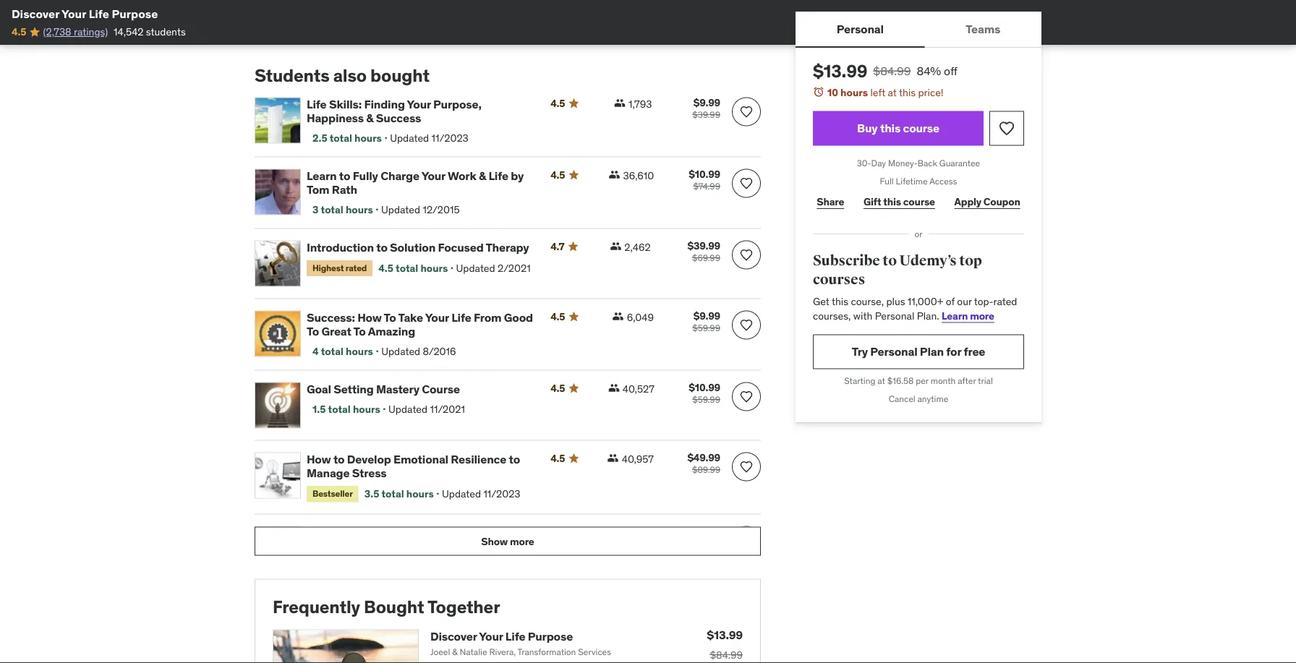 Task type: locate. For each thing, give the bounding box(es) containing it.
how up bestseller
[[307, 452, 331, 467]]

0 vertical spatial personal
[[837, 21, 884, 36]]

2 horizontal spatial &
[[479, 168, 486, 183]]

1 vertical spatial updated 11/2023
[[442, 488, 521, 501]]

36,610
[[623, 169, 654, 182]]

0 vertical spatial $9.99
[[694, 96, 721, 109]]

0 horizontal spatial discover
[[12, 6, 59, 21]]

1 vertical spatial purpose
[[528, 629, 573, 644]]

0 horizontal spatial 11/2023
[[432, 131, 469, 144]]

udemy's
[[900, 252, 957, 270]]

$10.99 down $9.99 $59.99
[[689, 381, 721, 394]]

purpose for discover your life purpose joeel & natalie rivera, transformation services
[[528, 629, 573, 644]]

this right gift
[[884, 195, 901, 208]]

0 horizontal spatial $13.99
[[707, 628, 743, 643]]

hours down introduction to solution focused therapy link
[[421, 262, 448, 275]]

& right joeel at the bottom of the page
[[452, 647, 458, 658]]

hours for 3.5 total hours
[[406, 488, 434, 501]]

0 vertical spatial $10.99
[[689, 168, 721, 181]]

to inside learn to fully charge your work & life by tom rath
[[339, 168, 350, 183]]

0 horizontal spatial happiness
[[307, 111, 364, 125]]

1 vertical spatial $84.99
[[710, 649, 743, 662]]

6,049
[[627, 311, 654, 324]]

share
[[817, 195, 845, 208]]

$13.99
[[813, 60, 868, 82], [707, 628, 743, 643]]

at right the left
[[888, 86, 897, 99]]

1 course from the top
[[903, 121, 940, 136]]

0 horizontal spatial $84.99
[[710, 649, 743, 662]]

updated down mastery
[[389, 402, 428, 416]]

how to develop emotional resilience to manage stress link
[[307, 452, 533, 481]]

1 horizontal spatial 11/2023
[[484, 488, 521, 501]]

1 vertical spatial learn
[[942, 309, 968, 322]]

learn inside learn to fully charge your work & life by tom rath
[[307, 168, 337, 183]]

happiness inside the fulfillment and happiness with mindfulness
[[391, 526, 448, 540]]

your
[[62, 6, 86, 21], [407, 97, 431, 112], [422, 168, 446, 183], [425, 310, 449, 325], [479, 629, 503, 644]]

(2,738 ratings)
[[43, 25, 108, 38]]

learn down of
[[942, 309, 968, 322]]

1 horizontal spatial more
[[970, 309, 995, 322]]

8/2016
[[423, 345, 456, 358]]

0 horizontal spatial &
[[366, 111, 374, 125]]

xsmall image left 40,527
[[608, 382, 620, 394]]

xsmall image for purpose,
[[614, 97, 626, 109]]

wishlist image right '$89.99'
[[739, 460, 754, 474]]

fulfillment and happiness with mindfulness link
[[307, 526, 533, 554]]

starting
[[844, 375, 876, 387]]

0 vertical spatial discover
[[12, 6, 59, 21]]

2 $59.99 from the top
[[693, 394, 721, 405]]

1 horizontal spatial $13.99
[[813, 60, 868, 82]]

2,928
[[626, 527, 652, 540]]

updated 11/2023 for 3.5 total hours
[[442, 488, 521, 501]]

14,542 students
[[114, 25, 186, 38]]

0 horizontal spatial how
[[307, 452, 331, 467]]

wishlist image for learn to fully charge your work & life by tom rath
[[739, 176, 754, 191]]

$9.99 inside $9.99 $59.99
[[694, 309, 721, 322]]

to left take at top left
[[384, 310, 396, 325]]

updated for charge
[[381, 203, 420, 216]]

learn for learn more
[[942, 309, 968, 322]]

2 $10.99 from the top
[[689, 381, 721, 394]]

how right "great"
[[357, 310, 382, 325]]

0 vertical spatial how
[[357, 310, 382, 325]]

with
[[854, 309, 873, 322]]

full
[[880, 176, 894, 187]]

2 vertical spatial wishlist image
[[739, 460, 754, 474]]

course for buy this course
[[903, 121, 940, 136]]

0 vertical spatial more
[[970, 309, 995, 322]]

11/2023 down resilience
[[484, 488, 521, 501]]

0 horizontal spatial at
[[878, 375, 885, 387]]

this left price!
[[899, 86, 916, 99]]

personal up "$16.58"
[[871, 344, 918, 359]]

1 $10.99 from the top
[[689, 168, 721, 181]]

discover inside discover your life purpose joeel & natalie rivera, transformation services
[[430, 629, 477, 644]]

guarantee
[[940, 158, 980, 169]]

1 horizontal spatial &
[[452, 647, 458, 658]]

3 wishlist image from the top
[[739, 460, 754, 474]]

life inside life skills: finding your purpose, happiness & success
[[307, 97, 327, 112]]

joeel
[[430, 647, 450, 658]]

& inside life skills: finding your purpose, happiness & success
[[366, 111, 374, 125]]

hours down the success
[[355, 131, 382, 144]]

your up (2,738 ratings)
[[62, 6, 86, 21]]

students also bought
[[255, 64, 430, 86]]

learn more
[[942, 309, 995, 322]]

gift this course link
[[860, 188, 939, 216]]

at left "$16.58"
[[878, 375, 885, 387]]

wishlist image
[[998, 120, 1016, 137], [739, 176, 754, 191], [739, 248, 754, 262], [739, 318, 754, 333]]

hours down how to develop emotional resilience to manage stress link at the bottom of the page
[[406, 488, 434, 501]]

$16.58
[[888, 375, 914, 387]]

xsmall image left 40,957
[[608, 453, 619, 464]]

of
[[946, 295, 955, 308]]

& inside learn to fully charge your work & life by tom rath
[[479, 168, 486, 183]]

to up 4
[[307, 324, 319, 339]]

2 vertical spatial xsmall image
[[608, 382, 620, 394]]

plan
[[920, 344, 944, 359]]

hours down rath
[[346, 203, 373, 216]]

rated inside get this course, plus 11,000+ of our top-rated courses, with personal plan.
[[994, 295, 1018, 308]]

wishlist image
[[739, 105, 754, 119], [739, 390, 754, 404], [739, 460, 754, 474]]

to for solution
[[376, 240, 388, 255]]

1 horizontal spatial at
[[888, 86, 897, 99]]

2,462
[[625, 241, 651, 254]]

total right 3.5
[[382, 488, 404, 501]]

more for show more
[[510, 535, 534, 548]]

1 vertical spatial &
[[479, 168, 486, 183]]

1 $9.99 from the top
[[694, 96, 721, 109]]

&
[[366, 111, 374, 125], [479, 168, 486, 183], [452, 647, 458, 658]]

0 vertical spatial $13.99
[[813, 60, 868, 82]]

0 vertical spatial xsmall image
[[614, 97, 626, 109]]

wishlist image right the $10.99 $59.99
[[739, 390, 754, 404]]

total right 1.5
[[328, 402, 351, 416]]

to left fully
[[339, 168, 350, 183]]

xsmall image
[[614, 97, 626, 109], [609, 169, 620, 181], [608, 382, 620, 394]]

$59.99 inside the $10.99 $59.99
[[693, 394, 721, 405]]

personal up $13.99 $84.99 84% off
[[837, 21, 884, 36]]

1 vertical spatial $13.99
[[707, 628, 743, 643]]

$59.99 up the $10.99 $59.99
[[693, 322, 721, 334]]

0 vertical spatial $59.99
[[693, 322, 721, 334]]

4.5 for life skills: finding your purpose, happiness & success
[[551, 97, 565, 110]]

$39.99 up $10.99 $74.99
[[693, 109, 721, 120]]

left
[[871, 86, 886, 99]]

purpose inside discover your life purpose joeel & natalie rivera, transformation services
[[528, 629, 573, 644]]

updated 2/2021
[[456, 262, 531, 275]]

happiness up 2.5 total hours
[[307, 111, 364, 125]]

$9.99 for success: how to take your life from good to great to amazing
[[694, 309, 721, 322]]

$13.99 $84.99 84% off
[[813, 60, 958, 82]]

learn to fully charge your work & life by tom rath
[[307, 168, 524, 197]]

1 wishlist image from the top
[[739, 105, 754, 119]]

plan.
[[917, 309, 940, 322]]

this up courses,
[[832, 295, 849, 308]]

tab list
[[796, 12, 1042, 48]]

$84.99 inside $13.99 $84.99
[[710, 649, 743, 662]]

take
[[398, 310, 423, 325]]

total
[[330, 131, 352, 144], [321, 203, 343, 216], [396, 262, 418, 275], [321, 345, 344, 358], [328, 402, 351, 416], [382, 488, 404, 501]]

$10.99 for goal setting mastery course
[[689, 381, 721, 394]]

learn up 3
[[307, 168, 337, 183]]

hours for 4.5 total hours
[[421, 262, 448, 275]]

1.5 total hours
[[313, 402, 380, 416]]

total for skills:
[[330, 131, 352, 144]]

$10.99 down $9.99 $39.99
[[689, 168, 721, 181]]

1 vertical spatial discover
[[430, 629, 477, 644]]

teams
[[966, 21, 1001, 36]]

4.7
[[551, 240, 565, 253]]

highest
[[313, 263, 344, 274]]

your left the work
[[422, 168, 446, 183]]

0 vertical spatial updated 11/2023
[[390, 131, 469, 144]]

xsmall image
[[610, 241, 622, 252], [613, 311, 624, 322], [608, 453, 619, 464], [611, 526, 623, 538]]

4.5 for success: how to take your life from good to great to amazing
[[551, 310, 565, 323]]

share button
[[813, 188, 848, 216]]

4.5
[[12, 25, 26, 38], [551, 97, 565, 110], [551, 168, 565, 181], [379, 262, 394, 275], [551, 310, 565, 323], [551, 382, 565, 395], [551, 452, 565, 465]]

this right "buy"
[[880, 121, 901, 136]]

4.5 for goal setting mastery course
[[551, 382, 565, 395]]

0 vertical spatial purpose
[[112, 6, 158, 21]]

learn
[[307, 168, 337, 183], [942, 309, 968, 322]]

your up rivera,
[[479, 629, 503, 644]]

$9.99 right "1,793"
[[694, 96, 721, 109]]

& inside discover your life purpose joeel & natalie rivera, transformation services
[[452, 647, 458, 658]]

1 vertical spatial rated
[[994, 295, 1018, 308]]

1 vertical spatial $9.99
[[694, 309, 721, 322]]

xsmall image left 6,049
[[613, 311, 624, 322]]

$9.99 inside $9.99 $39.99
[[694, 96, 721, 109]]

total right 4
[[321, 345, 344, 358]]

& right the work
[[479, 168, 486, 183]]

$10.99 $59.99
[[689, 381, 721, 405]]

11/2023 down purpose,
[[432, 131, 469, 144]]

buy this course button
[[813, 111, 984, 146]]

total right 3
[[321, 203, 343, 216]]

life left skills:
[[307, 97, 327, 112]]

2 course from the top
[[904, 195, 935, 208]]

by
[[511, 168, 524, 183]]

0 vertical spatial learn
[[307, 168, 337, 183]]

1 vertical spatial $10.99
[[689, 381, 721, 394]]

1 horizontal spatial $84.99
[[873, 63, 911, 78]]

4.5 for how to develop emotional resilience to manage stress
[[551, 452, 565, 465]]

to left udemy's at the top
[[883, 252, 897, 270]]

xsmall image left "1,793"
[[614, 97, 626, 109]]

total for setting
[[328, 402, 351, 416]]

$84.99 inside $13.99 $84.99 84% off
[[873, 63, 911, 78]]

$9.99
[[694, 96, 721, 109], [694, 309, 721, 322]]

1 vertical spatial at
[[878, 375, 885, 387]]

bestseller
[[313, 488, 353, 500]]

teams button
[[925, 12, 1042, 46]]

11/2021
[[430, 402, 465, 416]]

0 vertical spatial $84.99
[[873, 63, 911, 78]]

to for udemy's
[[883, 252, 897, 270]]

fulfillment
[[307, 526, 365, 540]]

updated down amazing
[[381, 345, 421, 358]]

$59.99 up $49.99
[[693, 394, 721, 405]]

course down lifetime
[[904, 195, 935, 208]]

updated down the success
[[390, 131, 429, 144]]

discover up (2,738
[[12, 6, 59, 21]]

services
[[578, 647, 611, 658]]

1 horizontal spatial to
[[353, 324, 366, 339]]

updated for take
[[381, 345, 421, 358]]

how inside how to develop emotional resilience to manage stress
[[307, 452, 331, 467]]

focused
[[438, 240, 484, 255]]

course inside buy this course "button"
[[903, 121, 940, 136]]

3 total hours
[[313, 203, 373, 216]]

to for develop
[[333, 452, 345, 467]]

for
[[947, 344, 962, 359]]

0 vertical spatial rated
[[346, 263, 367, 274]]

total down solution
[[396, 262, 418, 275]]

$9.99 down $69.99
[[694, 309, 721, 322]]

hours for 1.5 total hours
[[353, 402, 380, 416]]

30-day money-back guarantee full lifetime access
[[857, 158, 980, 187]]

2 vertical spatial $10.99
[[689, 525, 721, 538]]

more down top-
[[970, 309, 995, 322]]

0 vertical spatial wishlist image
[[739, 105, 754, 119]]

apply coupon button
[[951, 188, 1024, 216]]

$59.99
[[693, 322, 721, 334], [693, 394, 721, 405]]

$9.99 $59.99
[[693, 309, 721, 334]]

introduction
[[307, 240, 374, 255]]

2 $9.99 from the top
[[694, 309, 721, 322]]

life left the by
[[489, 168, 509, 183]]

rated up learn more link
[[994, 295, 1018, 308]]

rated
[[346, 263, 367, 274], [994, 295, 1018, 308]]

wishlist image for resilience
[[739, 460, 754, 474]]

to inside "subscribe to udemy's top courses"
[[883, 252, 897, 270]]

to right "great"
[[353, 324, 366, 339]]

1 $59.99 from the top
[[693, 322, 721, 334]]

xsmall image left 36,610
[[609, 169, 620, 181]]

happiness
[[307, 111, 364, 125], [391, 526, 448, 540]]

happiness right and
[[391, 526, 448, 540]]

your right take at top left
[[425, 310, 449, 325]]

your right finding
[[407, 97, 431, 112]]

this
[[899, 86, 916, 99], [880, 121, 901, 136], [884, 195, 901, 208], [832, 295, 849, 308]]

wishlist image for purpose,
[[739, 105, 754, 119]]

$39.99
[[693, 109, 721, 120], [688, 239, 721, 252]]

1 horizontal spatial happiness
[[391, 526, 448, 540]]

$10.99 down '$89.99'
[[689, 525, 721, 538]]

1 vertical spatial more
[[510, 535, 534, 548]]

life inside learn to fully charge your work & life by tom rath
[[489, 168, 509, 183]]

1 horizontal spatial discover
[[430, 629, 477, 644]]

highest rated
[[313, 263, 367, 274]]

1 vertical spatial wishlist image
[[739, 390, 754, 404]]

$39.99 down $74.99
[[688, 239, 721, 252]]

hours down setting
[[353, 402, 380, 416]]

1 vertical spatial course
[[904, 195, 935, 208]]

per
[[916, 375, 929, 387]]

tab list containing personal
[[796, 12, 1042, 48]]

0 horizontal spatial more
[[510, 535, 534, 548]]

purpose up 14,542 at the top of the page
[[112, 6, 158, 21]]

life skills: finding your purpose, happiness & success
[[307, 97, 482, 125]]

gift this course
[[864, 195, 935, 208]]

updated 11/2023 down life skills: finding your purpose, happiness & success link
[[390, 131, 469, 144]]

0 horizontal spatial purpose
[[112, 6, 158, 21]]

together
[[427, 597, 500, 618]]

total for how
[[321, 345, 344, 358]]

1 horizontal spatial rated
[[994, 295, 1018, 308]]

1 vertical spatial happiness
[[391, 526, 448, 540]]

2 vertical spatial &
[[452, 647, 458, 658]]

life inside success: how to take your life from good to great to amazing
[[452, 310, 472, 325]]

1 vertical spatial how
[[307, 452, 331, 467]]

total right the 2.5
[[330, 131, 352, 144]]

xsmall image for how to develop emotional resilience to manage stress
[[608, 453, 619, 464]]

1 vertical spatial xsmall image
[[609, 169, 620, 181]]

to left develop
[[333, 452, 345, 467]]

0 horizontal spatial learn
[[307, 168, 337, 183]]

1 horizontal spatial purpose
[[528, 629, 573, 644]]

bought
[[371, 64, 430, 86]]

this inside get this course, plus 11,000+ of our top-rated courses, with personal plan.
[[832, 295, 849, 308]]

personal down plus
[[875, 309, 915, 322]]

to left solution
[[376, 240, 388, 255]]

your inside success: how to take your life from good to great to amazing
[[425, 310, 449, 325]]

life up rivera,
[[506, 629, 526, 644]]

course for gift this course
[[904, 195, 935, 208]]

0 vertical spatial &
[[366, 111, 374, 125]]

hours
[[841, 86, 868, 99], [355, 131, 382, 144], [346, 203, 373, 216], [421, 262, 448, 275], [346, 345, 373, 358], [353, 402, 380, 416], [406, 488, 434, 501]]

hours for 3 total hours
[[346, 203, 373, 216]]

personal
[[837, 21, 884, 36], [875, 309, 915, 322], [871, 344, 918, 359]]

course up back at right top
[[903, 121, 940, 136]]

discover for discover your life purpose joeel & natalie rivera, transformation services
[[430, 629, 477, 644]]

xsmall image left 2,462
[[610, 241, 622, 252]]

wishlist image right $9.99 $39.99
[[739, 105, 754, 119]]

more right show
[[510, 535, 534, 548]]

0 vertical spatial happiness
[[307, 111, 364, 125]]

xsmall image left 2,928
[[611, 526, 623, 538]]

$74.99
[[693, 181, 721, 192]]

updated 11/2023 down resilience
[[442, 488, 521, 501]]

discover up joeel at the bottom of the page
[[430, 629, 477, 644]]

1 horizontal spatial how
[[357, 310, 382, 325]]

$84.99 for $13.99 $84.99 84% off
[[873, 63, 911, 78]]

with
[[451, 526, 476, 540]]

1 vertical spatial 11/2023
[[484, 488, 521, 501]]

this inside "button"
[[880, 121, 901, 136]]

to
[[384, 310, 396, 325], [307, 324, 319, 339], [353, 324, 366, 339]]

hours right 10
[[841, 86, 868, 99]]

purpose up transformation
[[528, 629, 573, 644]]

1 horizontal spatial learn
[[942, 309, 968, 322]]

this for buy
[[880, 121, 901, 136]]

course inside the gift this course link
[[904, 195, 935, 208]]

$39.99 $69.99
[[688, 239, 721, 263]]

more inside show more button
[[510, 535, 534, 548]]

1 vertical spatial personal
[[875, 309, 915, 322]]

rated down introduction
[[346, 263, 367, 274]]

happiness inside life skills: finding your purpose, happiness & success
[[307, 111, 364, 125]]

price!
[[918, 86, 944, 99]]

0 vertical spatial course
[[903, 121, 940, 136]]

0 vertical spatial 11/2023
[[432, 131, 469, 144]]

& right skills:
[[366, 111, 374, 125]]

hours down "great"
[[346, 345, 373, 358]]

courses,
[[813, 309, 851, 322]]

2.5
[[313, 131, 327, 144]]

1,793
[[629, 98, 652, 111]]

& for work
[[479, 168, 486, 183]]

life left the from
[[452, 310, 472, 325]]

more
[[970, 309, 995, 322], [510, 535, 534, 548]]

updated down learn to fully charge your work & life by tom rath
[[381, 203, 420, 216]]

1 vertical spatial $59.99
[[693, 394, 721, 405]]



Task type: vqa. For each thing, say whether or not it's contained in the screenshot.


Task type: describe. For each thing, give the bounding box(es) containing it.
updated for your
[[390, 131, 429, 144]]

hours for 2.5 total hours
[[355, 131, 382, 144]]

coupon
[[984, 195, 1021, 208]]

transformation
[[518, 647, 576, 658]]

purpose for discover your life purpose
[[112, 6, 158, 21]]

amazing
[[368, 324, 415, 339]]

4.5 total hours
[[379, 262, 448, 275]]

$10.99 for learn to fully charge your work & life by tom rath
[[689, 168, 721, 181]]

updated 12/2015
[[381, 203, 460, 216]]

after
[[958, 375, 976, 387]]

frequently
[[273, 597, 360, 618]]

11,000+
[[908, 295, 944, 308]]

updated down focused
[[456, 262, 495, 275]]

$84.99 for $13.99 $84.99
[[710, 649, 743, 662]]

tom
[[307, 182, 330, 197]]

$9.99 $39.99
[[693, 96, 721, 120]]

4.5 for learn to fully charge your work & life by tom rath
[[551, 168, 565, 181]]

students
[[255, 64, 330, 86]]

charge
[[381, 168, 420, 183]]

setting
[[334, 382, 374, 397]]

xsmall image for introduction to solution focused therapy
[[610, 241, 622, 252]]

goal setting mastery course
[[307, 382, 460, 397]]

xsmall image for success: how to take your life from good to great to amazing
[[613, 311, 624, 322]]

this for gift
[[884, 195, 901, 208]]

success
[[376, 111, 421, 125]]

goal setting mastery course link
[[307, 382, 533, 397]]

try
[[852, 344, 868, 359]]

try personal plan for free link
[[813, 335, 1024, 369]]

and
[[367, 526, 389, 540]]

3.5
[[364, 488, 379, 501]]

updated for course
[[389, 402, 428, 416]]

manage
[[307, 466, 350, 481]]

this for get
[[832, 295, 849, 308]]

mindfulness
[[307, 539, 373, 554]]

buy
[[857, 121, 878, 136]]

develop
[[347, 452, 391, 467]]

top
[[960, 252, 982, 270]]

course,
[[851, 295, 884, 308]]

hours for 4 total hours
[[346, 345, 373, 358]]

your inside discover your life purpose joeel & natalie rivera, transformation services
[[479, 629, 503, 644]]

$49.99 $89.99
[[688, 451, 721, 475]]

discover for discover your life purpose
[[12, 6, 59, 21]]

rath
[[332, 182, 357, 197]]

10
[[828, 86, 839, 99]]

your inside life skills: finding your purpose, happiness & success
[[407, 97, 431, 112]]

apply coupon
[[955, 195, 1021, 208]]

from
[[474, 310, 502, 325]]

great
[[322, 324, 351, 339]]

plus
[[887, 295, 905, 308]]

top-
[[974, 295, 994, 308]]

fully
[[353, 168, 378, 183]]

11/2023 for 3.5 total hours
[[484, 488, 521, 501]]

emotional
[[394, 452, 449, 467]]

2/2021
[[498, 262, 531, 275]]

& for happiness
[[366, 111, 374, 125]]

life skills: finding your purpose, happiness & success link
[[307, 97, 533, 125]]

$13.99 for $13.99 $84.99
[[707, 628, 743, 643]]

discover your life purpose link
[[430, 629, 573, 644]]

updated 11/2023 for 2.5 total hours
[[390, 131, 469, 144]]

3 $10.99 from the top
[[689, 525, 721, 538]]

xsmall image for your
[[609, 169, 620, 181]]

40,527
[[623, 383, 655, 396]]

0 vertical spatial at
[[888, 86, 897, 99]]

gift
[[864, 195, 882, 208]]

$59.99 for success: how to take your life from good to great to amazing
[[693, 322, 721, 334]]

total for to
[[321, 203, 343, 216]]

anytime
[[918, 393, 949, 405]]

frequently bought together
[[273, 597, 500, 618]]

2 horizontal spatial to
[[384, 310, 396, 325]]

lifetime
[[896, 176, 928, 187]]

your inside learn to fully charge your work & life by tom rath
[[422, 168, 446, 183]]

$9.99 for life skills: finding your purpose, happiness & success
[[694, 96, 721, 109]]

access
[[930, 176, 957, 187]]

12/2015
[[423, 203, 460, 216]]

more for learn more
[[970, 309, 995, 322]]

84%
[[917, 63, 941, 78]]

discover your life purpose
[[12, 6, 158, 21]]

0 horizontal spatial to
[[307, 324, 319, 339]]

2 vertical spatial personal
[[871, 344, 918, 359]]

4.4
[[551, 526, 566, 539]]

goal
[[307, 382, 331, 397]]

to for fully
[[339, 168, 350, 183]]

0 vertical spatial $39.99
[[693, 109, 721, 120]]

purpose,
[[433, 97, 482, 112]]

11/2023 for 2.5 total hours
[[432, 131, 469, 144]]

bought
[[364, 597, 424, 618]]

how to develop emotional resilience to manage stress
[[307, 452, 520, 481]]

learn to fully charge your work & life by tom rath link
[[307, 168, 533, 197]]

$59.99 for goal setting mastery course
[[693, 394, 721, 405]]

2 wishlist image from the top
[[739, 390, 754, 404]]

how inside success: how to take your life from good to great to amazing
[[357, 310, 382, 325]]

learn more link
[[942, 309, 995, 322]]

back
[[918, 158, 938, 169]]

cancel
[[889, 393, 916, 405]]

success: how to take your life from good to great to amazing link
[[307, 310, 533, 339]]

updated down resilience
[[442, 488, 481, 501]]

10 hours left at this price!
[[828, 86, 944, 99]]

rivera,
[[489, 647, 516, 658]]

$69.99
[[692, 252, 721, 263]]

alarm image
[[813, 86, 825, 98]]

skills:
[[329, 97, 362, 112]]

3.5 total hours
[[364, 488, 434, 501]]

learn for learn to fully charge your work & life by tom rath
[[307, 168, 337, 183]]

discover your life purpose joeel & natalie rivera, transformation services
[[430, 629, 611, 658]]

off
[[944, 63, 958, 78]]

life up the ratings)
[[89, 6, 109, 21]]

good
[[504, 310, 533, 325]]

updated 11/2021
[[389, 402, 465, 416]]

at inside starting at $16.58 per month after trial cancel anytime
[[878, 375, 885, 387]]

also
[[333, 64, 367, 86]]

money-
[[888, 158, 918, 169]]

trial
[[978, 375, 993, 387]]

4 total hours
[[313, 345, 373, 358]]

wishlist image for introduction to solution focused therapy
[[739, 248, 754, 262]]

to right resilience
[[509, 452, 520, 467]]

or
[[915, 228, 923, 240]]

get this course, plus 11,000+ of our top-rated courses, with personal plan.
[[813, 295, 1018, 322]]

1 vertical spatial $39.99
[[688, 239, 721, 252]]

personal inside button
[[837, 21, 884, 36]]

$13.99 for $13.99 $84.99 84% off
[[813, 60, 868, 82]]

success:
[[307, 310, 355, 325]]

wishlist image for success: how to take your life from good to great to amazing
[[739, 318, 754, 333]]

natalie
[[460, 647, 487, 658]]

personal inside get this course, plus 11,000+ of our top-rated courses, with personal plan.
[[875, 309, 915, 322]]

course
[[422, 382, 460, 397]]

day
[[872, 158, 886, 169]]

0 horizontal spatial rated
[[346, 263, 367, 274]]

life inside discover your life purpose joeel & natalie rivera, transformation services
[[506, 629, 526, 644]]

resilience
[[451, 452, 507, 467]]



